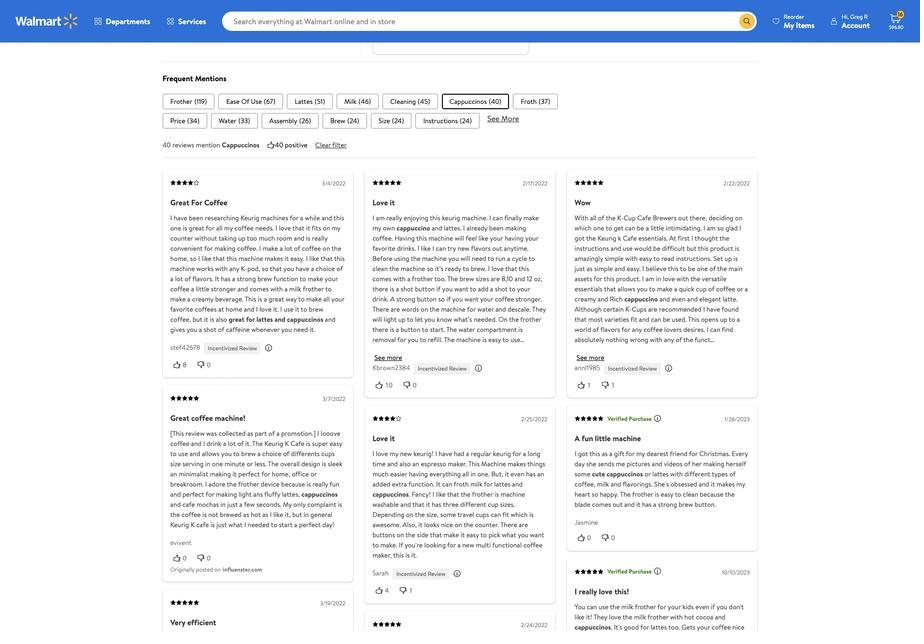 Task type: locate. For each thing, give the bounding box(es) containing it.
(24) for instructions (24)
[[460, 116, 472, 126]]

home, inside [this review was collected as part of a promotion.] i looove coffee and i drink a lot of it. the keurig k cafe is super easy to use and allows you to brew a choice of differents cups size serving in one minute or less. the overall design is sleek an minimalist making it perfect for home, office or breakroom. i adore the frother device because is really fun and perfect for making light ans fluffy lattes,
[[272, 469, 290, 479]]

0 horizontal spatial cappuccino
[[397, 223, 430, 233]]

lattes
[[257, 314, 273, 324], [653, 469, 669, 479], [494, 479, 511, 489]]

2 more from the left
[[589, 353, 605, 362]]

[this review was collected as part of a promotion.] i looove coffee and i drink a lot of it. the keurig k cafe is super easy to use and allows you to brew a choice of differents cups size serving in one minute or less. the overall design is sleek an minimalist making it perfect for home, office or breakroom. i adore the frother device because is really fun and perfect for making light ans fluffy lattes,
[[170, 429, 343, 499]]

home, inside i have been researching keurig machines for a while and this one is great for all my coffee needs. i love that it fits on my counter without taking up too much room and is really convenient for making coffee. i make a lot of coffee on the home, so i like that this machine makes it easy. i like that this machine works with any k-pod, so that you have a choice of a lot of flavors. it has a strong brew function to make your coffee a little stronger and comes with a milk frother to make a creamy beverage. this is a great way to make all your favorite coffees at home and i love it. i use it to brew coffee, but it is also
[[170, 254, 189, 263]]

cup inside . fancy! i like that the frother is machine washable and that it has three different cup sizes. depending on the size, some travel cups can fit which is awesome. also, it looks nice on the counter. there are buttons on the side that make it easy to pick what you want to make. if you're looking for a new multi functional coffee maker, this is it.
[[488, 500, 499, 509]]

0 vertical spatial allows
[[618, 284, 636, 294]]

up left 'too'
[[238, 233, 246, 243]]

list item containing water
[[211, 113, 258, 128]]

clean inside or lattes with different types of coffee, milk and flavorings. she's obsessed and it makes my heart so happy. the frother is easy to clean because the blade comes out and it has a strong brew button.
[[683, 490, 699, 499]]

1 see more from the left
[[375, 353, 402, 362]]

nothing
[[606, 335, 629, 344]]

2 creamy from the left
[[575, 294, 596, 304]]

2 love from the top
[[373, 433, 388, 444]]

Search search field
[[222, 12, 757, 31]]

1 horizontal spatial an
[[413, 459, 419, 469]]

machine up "it's"
[[422, 254, 447, 263]]

favorite up gives
[[170, 304, 193, 314]]

love it
[[373, 197, 395, 208], [373, 433, 395, 444]]

(37)
[[539, 97, 550, 106]]

i right lattes.
[[463, 223, 465, 233]]

love left this!
[[599, 586, 613, 597]]

you inside [this review was collected as part of a promotion.] i looove coffee and i drink a lot of it. the keurig k cafe is super easy to use and allows you to brew a choice of differents cups size serving in one minute or less. the overall design is sleek an minimalist making it perfect for home, office or breakroom. i adore the frother device because is really fun and perfect for making light ans fluffy lattes,
[[221, 449, 232, 459]]

1 vertical spatial home,
[[272, 469, 290, 479]]

my up pictures
[[637, 449, 645, 459]]

it down minute
[[233, 469, 237, 479]]

1 vertical spatial makes
[[508, 459, 526, 469]]

(51)
[[315, 97, 325, 106]]

flavors
[[471, 243, 491, 253], [601, 325, 620, 334]]

you inside i have been researching keurig machines for a while and this one is great for all my coffee needs. i love that it fits on my counter without taking up too much room and is really convenient for making coffee. i make a lot of coffee on the home, so i like that this machine makes it easy. i like that this machine works with any k-pod, so that you have a choice of a lot of flavors. it has a strong brew function to make your coffee a little stronger and comes with a milk frother to make a creamy beverage. this is a great way to make all your favorite coffees at home and i love it. i use it to brew coffee, but it is also
[[284, 264, 294, 273]]

for up nothing
[[622, 325, 631, 334]]

my inside i got this as a gift for my dearest friend for christmas. every day she sends me pictures and videos of her making herself some
[[637, 449, 645, 459]]

milk inside or lattes with different types of coffee, milk and flavorings. she's obsessed and it makes my heart so happy. the frother is easy to clean because the blade comes out and it has a strong brew button.
[[597, 479, 609, 489]]

wrong
[[630, 335, 649, 344]]

home, down convenient
[[170, 254, 189, 263]]

be inside and even and elegant latte. although certain k-cups are recommended i have found that most varieties fit and can be used. this opens up to a world of flavors for any coffee lovers desires. i can find absolutely nothing wrong with any of the funct...
[[663, 314, 670, 324]]

2 see more from the left
[[577, 353, 605, 362]]

list item containing lattes
[[287, 94, 333, 109]]

will up ready at the top of page
[[461, 254, 470, 263]]

verified for machine
[[608, 414, 628, 423]]

2 vertical spatial this
[[469, 459, 480, 469]]

2 vertical spatial perfect
[[299, 520, 321, 530]]

1 horizontal spatial clean
[[683, 490, 699, 499]]

for up the device
[[262, 469, 270, 479]]

cafe right the k
[[623, 233, 637, 243]]

1 vertical spatial comes
[[250, 284, 269, 294]]

(26)
[[299, 116, 311, 126]]

0 vertical spatial but
[[687, 243, 697, 253]]

cups inside . fancy! i like that the frother is machine washable and that it has three different cup sizes. depending on the size, some travel cups can fit which is awesome. also, it looks nice on the counter. there are buttons on the side that make it easy to pick what you want to make. if you're looking for a new multi functional coffee maker, this is it.
[[476, 510, 489, 520]]

great
[[189, 223, 204, 233], [269, 294, 284, 304], [229, 314, 245, 324]]

machine down using at top
[[401, 264, 425, 273]]

design
[[301, 459, 320, 469]]

all down researching
[[216, 223, 223, 233]]

incentivized review information image
[[265, 344, 273, 352], [665, 364, 673, 372]]

1 vertical spatial strong
[[396, 294, 415, 304]]

your down add on the top of the page
[[480, 294, 493, 304]]

allows inside with all of the k-cup cafe brewers out there, deciding on which one to get can be a little intimidating. i am so glad i got the keurig k cafe essentials. at first i thought the instructions and use would be difficult but this product is amazingly simple with easy to read instructions. set up is just as simple and easy. i believe this to be one of the main assets for this product. i am in love with the versatile essentials that allows you to make a quick cup of coffee or a creamy and rich
[[618, 284, 636, 294]]

gives
[[170, 325, 185, 334]]

making down without
[[215, 243, 236, 253]]

great up [this
[[170, 413, 189, 423]]

if inside "you can use the milk frother for your kids even if you don't like it! they love the milk frother with hot cocoa and"
[[711, 602, 715, 612]]

has inside i love my new keurig! i have had a regular keurig for a long time and also an espresso maker. this machine makes things much easier having everything all in one. but, it even has an added extra function. it can froth milk for lattes and cappuccinos
[[526, 469, 536, 479]]

incentivized review down wrong
[[608, 364, 657, 372]]

0 horizontal spatial great
[[189, 223, 204, 233]]

sizes.
[[500, 500, 515, 509]]

first
[[678, 233, 690, 243]]

1 horizontal spatial makes
[[508, 459, 526, 469]]

review for kbrown2384
[[449, 364, 467, 372]]

40 for 40 positive
[[275, 140, 283, 150]]

comes inside i have been researching keurig machines for a while and this one is great for all my coffee needs. i love that it fits on my counter without taking up too much room and is really convenient for making coffee. i make a lot of coffee on the home, so i like that this machine makes it easy. i like that this machine works with any k-pod, so that you have a choice of a lot of flavors. it has a strong brew function to make your coffee a little stronger and comes with a milk frother to make a creamy beverage. this is a great way to make all your favorite coffees at home and i love it. i use it to brew coffee, but it is also
[[250, 284, 269, 294]]

0 vertical spatial great
[[170, 197, 189, 208]]

0 vertical spatial favorite
[[373, 243, 396, 253]]

incentivized review information image
[[475, 364, 483, 372], [453, 570, 461, 577]]

0 vertical spatial great
[[189, 223, 204, 233]]

2 purchase from the top
[[629, 567, 652, 576]]

her
[[692, 459, 702, 469]]

it.
[[273, 304, 279, 314], [310, 325, 315, 334], [245, 439, 251, 449], [412, 550, 417, 560]]

0 vertical spatial my
[[784, 20, 794, 30]]

2 40 from the left
[[275, 140, 283, 150]]

need down great for lattes and cappuccinos
[[294, 325, 308, 334]]

see more list
[[163, 113, 758, 128]]

great up without
[[189, 223, 204, 233]]

an down keurig!
[[413, 459, 419, 469]]

k- down 'too'
[[241, 264, 247, 273]]

is
[[183, 223, 187, 233], [306, 233, 310, 243], [735, 243, 740, 253], [734, 254, 738, 263], [390, 284, 394, 294], [258, 294, 262, 304], [210, 314, 214, 324], [390, 325, 394, 334], [519, 325, 523, 334], [483, 335, 487, 344], [306, 439, 311, 449], [322, 459, 326, 469], [307, 479, 311, 489], [495, 490, 499, 499], [655, 490, 659, 499], [338, 500, 342, 509], [202, 510, 207, 520], [530, 510, 534, 520], [211, 520, 215, 530], [406, 550, 410, 560]]

2 verified purchase from the top
[[608, 567, 652, 576]]

believe
[[646, 264, 667, 273]]

1 vertical spatial cappuccino
[[625, 294, 658, 304]]

as up sends
[[602, 449, 608, 459]]

0 vertical spatial comes
[[373, 274, 392, 284]]

machine!
[[215, 413, 246, 423]]

lattes,
[[282, 490, 300, 499]]

machine
[[429, 233, 453, 243], [239, 254, 263, 263], [422, 254, 447, 263], [170, 264, 195, 273], [401, 264, 425, 273], [441, 304, 466, 314], [456, 335, 481, 344], [613, 433, 641, 444], [501, 490, 525, 499]]

2 horizontal spatial but
[[687, 243, 697, 253]]

2 horizontal spatial shot
[[495, 284, 508, 294]]

1 button for love it
[[397, 586, 421, 596]]

1 more from the left
[[387, 353, 402, 362]]

different inside or lattes with different types of coffee, milk and flavorings. she's obsessed and it makes my heart so happy. the frother is easy to clean because the blade comes out and it has a strong brew button.
[[685, 469, 711, 479]]

my inside the i am really enjoying this keurig machine. i can finally make my own
[[373, 223, 381, 233]]

my
[[784, 20, 794, 30], [283, 500, 292, 509]]

fit inside and even and elegant latte. although certain k-cups are recommended i have found that most varieties fit and can be used. this opens up to a world of flavors for any coffee lovers desires. i can find absolutely nothing wrong with any of the funct...
[[631, 314, 638, 324]]

comes down before
[[373, 274, 392, 284]]

also inside i love my new keurig! i have had a regular keurig for a long time and also an espresso maker. this machine makes things much easier having everything all in one. but, it even has an added extra function. it can froth milk for lattes and cappuccinos
[[400, 459, 411, 469]]

0 horizontal spatial which
[[511, 510, 528, 520]]

1 horizontal spatial any
[[632, 325, 642, 334]]

0 vertical spatial much
[[259, 233, 275, 243]]

0 vertical spatial coffee,
[[170, 314, 191, 324]]

2 horizontal spatial cafe
[[638, 213, 651, 223]]

frother down flavorings.
[[632, 490, 654, 499]]

0 horizontal spatial need
[[294, 325, 308, 334]]

2 great from the top
[[170, 413, 189, 423]]

verified purchase information image for this!
[[654, 567, 662, 575]]

1 great from the top
[[170, 197, 189, 208]]

2 horizontal spatial even
[[696, 602, 710, 612]]

removal
[[373, 335, 396, 344]]

your left the drink.
[[332, 294, 345, 304]]

up up the find
[[720, 314, 728, 324]]

different down her
[[685, 469, 711, 479]]

of inside i got this as a gift for my dearest friend for christmas. every day she sends me pictures and videos of her making herself some
[[685, 459, 691, 469]]

that inside with all of the k-cup cafe brewers out there, deciding on which one to get can be a little intimidating. i am so glad i got the keurig k cafe essentials. at first i thought the instructions and use would be difficult but this product is amazingly simple with easy to read instructions. set up is just as simple and easy. i believe this to be one of the main assets for this product. i am in love with the versatile essentials that allows you to make a quick cup of coffee or a creamy and rich
[[604, 284, 616, 294]]

have inside and even and elegant latte. although certain k-cups are recommended i have found that most varieties fit and can be used. this opens up to a world of flavors for any coffee lovers desires. i can find absolutely nothing wrong with any of the funct...
[[707, 304, 720, 314]]

make inside . fancy! i like that the frother is machine washable and that it has three different cup sizes. depending on the size, some travel cups can fit which is awesome. also, it looks nice on the counter. there are buttons on the side that make it easy to pick what you want to make. if you're looking for a new multi functional coffee maker, this is it.
[[444, 530, 459, 540]]

making inside and lattes. i already been making coffee. having this machine will feel like your having your favorite drinks. i like i can try new flavors out anytime. before using the machine you will need to run a cycle to clean the machine so it's ready to brew. i love that this comes with a frother too. the brew sizes are 8,10 and 12 oz, there is a shot button if you want to add a shot to your drink. a strong button so if you want your coffee stronger. there are words on the machine for water and descale. they will light up to let you know what's needed. on the frother there is a button to start. the water compartment is removal for you to refill. the machine is easy to use...
[[505, 223, 526, 233]]

verified purchase for i really love this!
[[608, 567, 652, 576]]

deciding
[[709, 213, 734, 223]]

i inside . fancy! i like that the frother is machine washable and that it has three different cup sizes. depending on the size, some travel cups can fit which is awesome. also, it looks nice on the counter. there are buttons on the side that make it easy to pick what you want to make. if you're looking for a new multi functional coffee maker, this is it.
[[433, 490, 434, 499]]

verified purchase up this!
[[608, 567, 652, 576]]

less.
[[255, 459, 267, 469]]

glad
[[726, 223, 738, 233]]

1 button for wow
[[599, 380, 623, 390]]

1 love it from the top
[[373, 197, 395, 208]]

assembly (26)
[[270, 116, 311, 126]]

2 vertical spatial even
[[696, 602, 710, 612]]

1 vertical spatial fun
[[330, 479, 340, 489]]

love it up own
[[373, 197, 395, 208]]

see more button for wow
[[577, 353, 605, 362]]

lattes
[[295, 97, 313, 106]]

home, down overall
[[272, 469, 290, 479]]

incentivized for stef42678
[[208, 344, 238, 352]]

incentivized review information image for a
[[453, 570, 461, 577]]

cups inside [this review was collected as part of a promotion.] i looove coffee and i drink a lot of it. the keurig k cafe is super easy to use and allows you to brew a choice of differents cups size serving in one minute or less. the overall design is sleek an minimalist making it perfect for home, office or breakroom. i adore the frother device because is really fun and perfect for making light ans fluffy lattes,
[[321, 449, 335, 459]]

0 vertical spatial what
[[229, 520, 243, 530]]

assets
[[575, 274, 592, 284]]

to inside or lattes with different types of coffee, milk and flavorings. she's obsessed and it makes my heart so happy. the frother is easy to clean because the blade comes out and it has a strong brew button.
[[675, 490, 682, 499]]

in inside [this review was collected as part of a promotion.] i looove coffee and i drink a lot of it. the keurig k cafe is super easy to use and allows you to brew a choice of differents cups size serving in one minute or less. the overall design is sleek an minimalist making it perfect for home, office or breakroom. i adore the frother device because is really fun and perfect for making light ans fluffy lattes,
[[205, 459, 210, 469]]

button down let
[[401, 325, 421, 334]]

list item
[[163, 94, 215, 109], [219, 94, 283, 109], [287, 94, 333, 109], [337, 94, 379, 109], [383, 94, 438, 109], [442, 94, 509, 109], [513, 94, 558, 109], [163, 113, 207, 128], [211, 113, 258, 128], [262, 113, 319, 128], [323, 113, 367, 128], [371, 113, 412, 128], [416, 113, 480, 128]]

brew
[[331, 116, 345, 126]]

button up words
[[417, 294, 437, 304]]

even inside "you can use the milk frother for your kids even if you don't like it! they love the milk frother with hot cocoa and"
[[696, 602, 710, 612]]

2 see more button from the left
[[577, 353, 605, 362]]

flavors inside and even and elegant latte. although certain k-cups are recommended i have found that most varieties fit and can be used. this opens up to a world of flavors for any coffee lovers desires. i can find absolutely nothing wrong with any of the funct...
[[601, 325, 620, 334]]

0 horizontal spatial keurig
[[442, 213, 460, 223]]

1 vertical spatial there
[[501, 520, 517, 530]]

1 horizontal spatial if
[[447, 294, 451, 304]]

0 vertical spatial which
[[575, 223, 592, 233]]

use inside "you can use the milk frother for your kids even if you don't like it! they love the milk frother with hot cocoa and"
[[599, 602, 609, 612]]

out inside or lattes with different types of coffee, milk and flavorings. she's obsessed and it makes my heart so happy. the frother is easy to clean because the blade comes out and it has a strong brew button.
[[613, 500, 623, 509]]

1 40 from the left
[[163, 140, 171, 150]]

milk inside i love my new keurig! i have had a regular keurig for a long time and also an espresso maker. this machine makes things much easier having everything all in one. but, it even has an added extra function. it can froth milk for lattes and cappuccinos
[[471, 479, 483, 489]]

appreciate
[[397, 10, 427, 19], [437, 19, 468, 29]]

coffee up latte.
[[716, 284, 736, 294]]

little up essentials.
[[651, 223, 664, 233]]

0 vertical spatial if
[[437, 284, 441, 294]]

verified purchase information image
[[654, 414, 662, 422], [654, 567, 662, 575]]

my
[[224, 223, 233, 233], [332, 223, 341, 233], [373, 223, 381, 233], [390, 449, 399, 459], [637, 449, 645, 459], [737, 479, 746, 489]]

and inside we appreciate you taking the time to share this and we really appreciate the love! happy brewing!
[[398, 19, 408, 29]]

2 horizontal spatial lattes
[[653, 469, 669, 479]]

got
[[575, 233, 585, 243], [578, 449, 588, 459]]

like up three
[[436, 490, 446, 499]]

essentials
[[575, 284, 603, 294]]

fun
[[582, 433, 593, 444], [330, 479, 340, 489]]

are inside and even and elegant latte. although certain k-cups are recommended i have found that most varieties fit and can be used. this opens up to a world of flavors for any coffee lovers desires. i can find absolutely nothing wrong with any of the funct...
[[648, 304, 658, 314]]

that up "works"
[[213, 254, 225, 263]]

use inside i have been researching keurig machines for a while and this one is great for all my coffee needs. i love that it fits on my counter without taking up too much room and is really convenient for making coffee. i make a lot of coffee on the home, so i like that this machine makes it easy. i like that this machine works with any k-pod, so that you have a choice of a lot of flavors. it has a strong brew function to make your coffee a little stronger and comes with a milk frother to make a creamy beverage. this is a great way to make all your favorite coffees at home and i love it. i use it to brew coffee, but it is also
[[284, 304, 294, 314]]

1 love from the top
[[373, 197, 388, 208]]

hi,
[[842, 12, 849, 21]]

k
[[618, 233, 622, 243]]

1 verified from the top
[[608, 414, 628, 423]]

your up the stronger.
[[517, 284, 530, 294]]

there up 'removal'
[[373, 325, 388, 334]]

2 horizontal spatial k-
[[626, 304, 632, 314]]

2 vertical spatial if
[[711, 602, 715, 612]]

love up own
[[373, 197, 388, 208]]

2 horizontal spatial 1
[[612, 381, 615, 389]]

list item containing cappuccinos
[[442, 94, 509, 109]]

lot down collected
[[228, 439, 236, 449]]

(34)
[[187, 116, 200, 126]]

any left pod,
[[229, 264, 239, 273]]

1 see more button from the left
[[375, 353, 402, 362]]

just up brewed
[[227, 500, 238, 509]]

all up the froth
[[463, 469, 469, 479]]

all
[[590, 213, 597, 223], [216, 223, 223, 233], [323, 294, 330, 304], [463, 469, 469, 479]]

fit inside . fancy! i like that the frother is machine washable and that it has three different cup sizes. depending on the size, some travel cups can fit which is awesome. also, it looks nice on the counter. there are buttons on the side that make it easy to pick what you want to make. if you're looking for a new multi functional coffee maker, this is it.
[[503, 510, 509, 520]]

water
[[219, 116, 237, 126]]

0 vertical spatial even
[[672, 294, 686, 304]]

list item containing ease of use
[[219, 94, 283, 109]]

2 verified purchase information image from the top
[[654, 567, 662, 575]]

this
[[245, 294, 256, 304], [688, 314, 700, 324], [469, 459, 480, 469]]

machine.
[[462, 213, 488, 223]]

new left keurig!
[[400, 449, 412, 459]]

part
[[255, 429, 267, 438]]

incentivized down "refill."
[[418, 364, 448, 372]]

need inside and gives you a shot of caffeine whenever you need it.
[[294, 325, 308, 334]]

Walmart Site-Wide search field
[[222, 12, 757, 31]]

to inside and even and elegant latte. although certain k-cups are recommended i have found that most varieties fit and can be used. this opens up to a world of flavors for any coffee lovers desires. i can find absolutely nothing wrong with any of the funct...
[[729, 314, 736, 324]]

0 vertical spatial there
[[373, 304, 389, 314]]

this inside and even and elegant latte. although certain k-cups are recommended i have found that most varieties fit and can be used. this opens up to a world of flavors for any coffee lovers desires. i can find absolutely nothing wrong with any of the funct...
[[688, 314, 700, 324]]

be down instructions.
[[688, 264, 696, 273]]

0 button for great coffee machine!
[[194, 553, 218, 563]]

all right the with
[[590, 213, 597, 223]]

verified for this!
[[608, 567, 628, 576]]

even up recommended
[[672, 294, 686, 304]]

0 horizontal spatial even
[[511, 469, 525, 479]]

0 horizontal spatial strong
[[237, 274, 256, 284]]

jasmine
[[575, 518, 598, 527]]

i down opens
[[707, 325, 709, 334]]

1 vertical spatial been
[[489, 223, 504, 233]]

for left while at the left top of the page
[[290, 213, 299, 223]]

this right while at the left top of the page
[[334, 213, 344, 223]]

0 horizontal spatial much
[[259, 233, 275, 243]]

which down sizes.
[[511, 510, 528, 520]]

lot
[[285, 243, 293, 253], [175, 274, 183, 284], [228, 439, 236, 449]]

0 horizontal spatial if
[[437, 284, 441, 294]]

0 horizontal spatial different
[[461, 500, 487, 509]]

coffee up review
[[191, 413, 213, 423]]

it inside [this review was collected as part of a promotion.] i looove coffee and i drink a lot of it. the keurig k cafe is super easy to use and allows you to brew a choice of differents cups size serving in one minute or less. the overall design is sleek an minimalist making it perfect for home, office or breakroom. i adore the frother device because is really fun and perfect for making light ans fluffy lattes,
[[233, 469, 237, 479]]

1 horizontal spatial (24)
[[392, 116, 404, 126]]

i up "works"
[[198, 254, 200, 263]]

list item containing frother
[[163, 94, 215, 109]]

0 vertical spatial clean
[[373, 264, 388, 273]]

more for wow
[[589, 353, 605, 362]]

button.
[[695, 500, 716, 509]]

had
[[454, 449, 465, 459]]

price
[[170, 116, 185, 126]]

2 horizontal spatial if
[[711, 602, 715, 612]]

really inside [this review was collected as part of a promotion.] i looove coffee and i drink a lot of it. the keurig k cafe is super easy to use and allows you to brew a choice of differents cups size serving in one minute or less. the overall design is sleek an minimalist making it perfect for home, office or breakroom. i adore the frother device because is really fun and perfect for making light ans fluffy lattes,
[[313, 479, 328, 489]]

or inside or lattes with different types of coffee, milk and flavorings. she's obsessed and it makes my heart so happy. the frother is easy to clean because the blade comes out and it has a strong brew button.
[[645, 469, 651, 479]]

0 vertical spatial out
[[679, 213, 688, 223]]

incentivized for annl1985
[[608, 364, 638, 372]]

incentivized for sarah
[[397, 570, 426, 578]]

1 horizontal spatial comes
[[373, 274, 392, 284]]

cappuccinos inside cappuccinos and cafe mochas in just a few seconds. my only complaint is the coffee is not brewed as hot as i like it, but in general keurig k cafe is just what i needed to start a perfect day!
[[302, 490, 338, 499]]

favorite up before
[[373, 243, 396, 253]]

compartment
[[477, 325, 517, 334]]

more up annl1985
[[589, 353, 605, 362]]

(24) for size (24)
[[392, 116, 404, 126]]

what
[[229, 520, 243, 530], [502, 530, 516, 540]]

k- inside with all of the k-cup cafe brewers out there, deciding on which one to get can be a little intimidating. i am so glad i got the keurig k cafe essentials. at first i thought the instructions and use would be difficult but this product is amazingly simple with easy to read instructions. set up is just as simple and easy. i believe this to be one of the main assets for this product. i am in love with the versatile essentials that allows you to make a quick cup of coffee or a creamy and rich
[[618, 213, 624, 223]]

to inside cappuccinos and cafe mochas in just a few seconds. my only complaint is the coffee is not brewed as hot as i like it, but in general keurig k cafe is just what i needed to start a perfect day!
[[271, 520, 277, 530]]

1 horizontal spatial coffee.
[[373, 233, 393, 243]]

washable
[[373, 500, 399, 509]]

verified purchase information image for machine
[[654, 414, 662, 422]]

as inside i got this as a gift for my dearest friend for christmas. every day she sends me pictures and videos of her making herself some
[[602, 449, 608, 459]]

coffee inside [this review was collected as part of a promotion.] i looove coffee and i drink a lot of it. the keurig k cafe is super easy to use and allows you to brew a choice of differents cups size serving in one minute or less. the overall design is sleek an minimalist making it perfect for home, office or breakroom. i adore the frother device because is really fun and perfect for making light ans fluffy lattes,
[[170, 439, 189, 449]]

appreciate right we
[[397, 10, 427, 19]]

2 vertical spatial strong
[[658, 500, 677, 509]]

perfect
[[238, 469, 260, 479], [182, 490, 204, 499], [299, 520, 321, 530]]

love it up easier
[[373, 433, 395, 444]]

creamy
[[192, 294, 214, 304], [575, 294, 596, 304]]

(67)
[[264, 97, 276, 106]]

have
[[174, 213, 187, 223], [296, 264, 309, 273], [707, 304, 720, 314], [439, 449, 452, 459]]

1 verified purchase from the top
[[608, 414, 652, 423]]

0 vertical spatial k-
[[618, 213, 624, 223]]

pictures
[[627, 459, 651, 469]]

1 horizontal spatial little
[[595, 433, 611, 444]]

love inside i love my new keurig! i have had a regular keurig for a long time and also an espresso maker. this machine makes things much easier having everything all in one. but, it even has an added extra function. it can froth milk for lattes and cappuccinos
[[376, 449, 388, 459]]

make left quick
[[657, 284, 673, 294]]

simple down the k
[[605, 254, 624, 263]]

1 horizontal spatial cafe
[[623, 233, 637, 243]]

and inside "you can use the milk frother for your kids even if you don't like it! they love the milk frother with hot cocoa and"
[[715, 612, 726, 622]]

cappuccino up cups
[[625, 294, 658, 304]]

out up intimidating.
[[679, 213, 688, 223]]

i up the you
[[575, 586, 577, 597]]

or up latte.
[[737, 284, 743, 294]]

brew inside [this review was collected as part of a promotion.] i looove coffee and i drink a lot of it. the keurig k cafe is super easy to use and allows you to brew a choice of differents cups size serving in one minute or less. the overall design is sleek an minimalist making it perfect for home, office or breakroom. i adore the frother device because is really fun and perfect for making light ans fluffy lattes,
[[241, 449, 256, 459]]

review for sarah
[[428, 570, 446, 578]]

comes inside and lattes. i already been making coffee. having this machine will feel like your having your favorite drinks. i like i can try new flavors out anytime. before using the machine you will need to run a cycle to clean the machine so it's ready to brew. i love that this comes with a frother too. the brew sizes are 8,10 and 12 oz, there is a shot button if you want to add a shot to your drink. a strong button so if you want your coffee stronger. there are words on the machine for water and descale. they will light up to let you know what's needed. on the frother there is a button to start. the water compartment is removal for you to refill. the machine is easy to use...
[[373, 274, 392, 284]]

list item containing cleaning
[[383, 94, 438, 109]]

absolutely
[[575, 335, 604, 344]]

mention
[[196, 140, 220, 150]]

1 vertical spatial easy.
[[627, 264, 641, 273]]

easy inside [this review was collected as part of a promotion.] i looove coffee and i drink a lot of it. the keurig k cafe is super easy to use and allows you to brew a choice of differents cups size serving in one minute or less. the overall design is sleek an minimalist making it perfect for home, office or breakroom. i adore the frother device because is really fun and perfect for making light ans fluffy lattes,
[[330, 439, 342, 449]]

also
[[216, 314, 227, 324], [400, 459, 411, 469]]

1 creamy from the left
[[192, 294, 214, 304]]

incentivized review for stef42678
[[208, 344, 257, 352]]

out inside and lattes. i already been making coffee. having this machine will feel like your having your favorite drinks. i like i can try new flavors out anytime. before using the machine you will need to run a cycle to clean the machine so it's ready to brew. i love that this comes with a frother too. the brew sizes are 8,10 and 12 oz, there is a shot button if you want to add a shot to your drink. a strong button so if you want your coffee stronger. there are words on the machine for water and descale. they will light up to let you know what's needed. on the frother there is a button to start. the water compartment is removal for you to refill. the machine is easy to use...
[[493, 243, 502, 253]]

this left we
[[386, 19, 396, 29]]

1 horizontal spatial choice
[[316, 264, 335, 273]]

k inside [this review was collected as part of a promotion.] i looove coffee and i drink a lot of it. the keurig k cafe is super easy to use and allows you to brew a choice of differents cups size serving in one minute or less. the overall design is sleek an minimalist making it perfect for home, office or breakroom. i adore the frother device because is really fun and perfect for making light ans fluffy lattes,
[[285, 439, 289, 449]]

0 horizontal spatial shot
[[204, 325, 217, 334]]

angela
[[610, 5, 629, 15]]

it. up great for lattes and cappuccinos
[[273, 304, 279, 314]]

comes down happy.
[[592, 500, 611, 509]]

1 verified purchase information image from the top
[[654, 414, 662, 422]]

but,
[[492, 469, 503, 479]]

like inside . fancy! i like that the frother is machine washable and that it has three different cup sizes. depending on the size, some travel cups can fit which is awesome. also, it looks nice on the counter. there are buttons on the side that make it easy to pick what you want to make. if you're looking for a new multi functional coffee maker, this is it.
[[436, 490, 446, 499]]

because
[[281, 479, 305, 489], [700, 490, 724, 499]]

allows
[[618, 284, 636, 294], [202, 449, 220, 459]]

1 horizontal spatial flavors
[[601, 325, 620, 334]]

world
[[575, 325, 591, 334]]

also,
[[403, 520, 417, 530]]

1 vertical spatial incentivized review information image
[[453, 570, 461, 577]]

0 horizontal spatial out
[[493, 243, 502, 253]]

coffee, up gives
[[170, 314, 191, 324]]

easy
[[640, 254, 652, 263], [489, 335, 501, 344], [330, 439, 342, 449], [661, 490, 674, 499], [467, 530, 479, 540]]

or down pictures
[[645, 469, 651, 479]]

coffee inside with all of the k-cup cafe brewers out there, deciding on which one to get can be a little intimidating. i am so glad i got the keurig k cafe essentials. at first i thought the instructions and use would be difficult but this product is amazingly simple with easy to read instructions. set up is just as simple and easy. i believe this to be one of the main assets for this product. i am in love with the versatile essentials that allows you to make a quick cup of coffee or a creamy and rich
[[716, 284, 736, 294]]

0 horizontal spatial some
[[440, 510, 456, 520]]

0 horizontal spatial cafe
[[182, 500, 195, 509]]

finally
[[505, 213, 522, 223]]

size
[[170, 459, 181, 469]]

2 love it from the top
[[373, 433, 395, 444]]

0 vertical spatial it
[[215, 274, 219, 284]]

there
[[373, 304, 389, 314], [501, 520, 517, 530]]

need up brew. on the right of page
[[472, 254, 486, 263]]

1 vertical spatial much
[[373, 469, 389, 479]]

with down the kids
[[671, 612, 683, 622]]

a inside i got this as a gift for my dearest friend for christmas. every day she sends me pictures and videos of her making herself some
[[610, 449, 613, 459]]

2 vertical spatial makes
[[717, 479, 735, 489]]

40 left reviews
[[163, 140, 171, 150]]

1 horizontal spatial a
[[575, 433, 580, 444]]

0 vertical spatial cup
[[696, 284, 707, 294]]

1 vertical spatial cappuccinos
[[222, 140, 260, 150]]

having inside and lattes. i already been making coffee. having this machine will feel like your having your favorite drinks. i like i can try new flavors out anytime. before using the machine you will need to run a cycle to clean the machine so it's ready to brew. i love that this comes with a frother too. the brew sizes are 8,10 and 12 oz, there is a shot button if you want to add a shot to your drink. a strong button so if you want your coffee stronger. there are words on the machine for water and descale. they will light up to let you know what's needed. on the frother there is a button to start. the water compartment is removal for you to refill. the machine is easy to use...
[[505, 233, 524, 243]]

having inside i love my new keurig! i have had a regular keurig for a long time and also an espresso maker. this machine makes things much easier having everything all in one. but, it even has an added extra function. it can froth milk for lattes and cappuccinos
[[409, 469, 428, 479]]

coffee inside . fancy! i like that the frother is machine washable and that it has three different cup sizes. depending on the size, some travel cups can fit which is awesome. also, it looks nice on the counter. there are buttons on the side that make it easy to pick what you want to make. if you're looking for a new multi functional coffee maker, this is it.
[[524, 540, 543, 550]]

keurig down part
[[265, 439, 283, 449]]

for
[[191, 197, 202, 208]]

1 vertical spatial k
[[191, 520, 195, 530]]

all right way
[[323, 294, 330, 304]]

1 vertical spatial choice
[[262, 449, 282, 459]]

0 vertical spatial lattes
[[257, 314, 273, 324]]

it. down great for lattes and cappuccinos
[[310, 325, 315, 334]]

keurig up needs.
[[241, 213, 259, 223]]

k- up get
[[618, 213, 624, 223]]

which inside . fancy! i like that the frother is machine washable and that it has three different cup sizes. depending on the size, some travel cups can fit which is awesome. also, it looks nice on the counter. there are buttons on the side that make it easy to pick what you want to make. if you're looking for a new multi functional coffee maker, this is it.
[[511, 510, 528, 520]]

so inside with all of the k-cup cafe brewers out there, deciding on which one to get can be a little intimidating. i am so glad i got the keurig k cafe essentials. at first i thought the instructions and use would be difficult but this product is amazingly simple with easy to read instructions. set up is just as simple and easy. i believe this to be one of the main assets for this product. i am in love with the versatile essentials that allows you to make a quick cup of coffee or a creamy and rich
[[718, 223, 724, 233]]

1 horizontal spatial k-
[[618, 213, 624, 223]]

0 horizontal spatial also
[[216, 314, 227, 324]]

0 horizontal spatial home,
[[170, 254, 189, 263]]

see for love it
[[375, 353, 385, 362]]

1 vertical spatial having
[[409, 469, 428, 479]]

with inside and lattes. i already been making coffee. having this machine will feel like your having your favorite drinks. i like i can try new flavors out anytime. before using the machine you will need to run a cycle to clean the machine so it's ready to brew. i love that this comes with a frother too. the brew sizes are 8,10 and 12 oz, there is a shot button if you want to add a shot to your drink. a strong button so if you want your coffee stronger. there are words on the machine for water and descale. they will light up to let you know what's needed. on the frother there is a button to start. the water compartment is removal for you to refill. the machine is easy to use...
[[393, 274, 406, 284]]

2 (24) from the left
[[392, 116, 404, 126]]

list item containing assembly
[[262, 113, 319, 128]]

1 down annl1985
[[587, 381, 591, 389]]

1 (24) from the left
[[347, 116, 359, 126]]

0 vertical spatial been
[[189, 213, 203, 223]]

strong inside i have been researching keurig machines for a while and this one is great for all my coffee needs. i love that it fits on my counter without taking up too much room and is really convenient for making coffee. i make a lot of coffee on the home, so i like that this machine makes it easy. i like that this machine works with any k-pod, so that you have a choice of a lot of flavors. it has a strong brew function to make your coffee a little stronger and comes with a milk frother to make a creamy beverage. this is a great way to make all your favorite coffees at home and i love it. i use it to brew coffee, but it is also
[[237, 274, 256, 284]]

cappuccinos (40)
[[450, 97, 502, 106]]

k- inside i have been researching keurig machines for a while and this one is great for all my coffee needs. i love that it fits on my counter without taking up too much room and is really convenient for making coffee. i make a lot of coffee on the home, so i like that this machine makes it easy. i like that this machine works with any k-pod, so that you have a choice of a lot of flavors. it has a strong brew function to make your coffee a little stronger and comes with a milk frother to make a creamy beverage. this is a great way to make all your favorite coffees at home and i love it. i use it to brew coffee, but it is also
[[241, 264, 247, 273]]

more up kbrown2384
[[387, 353, 402, 362]]

incentivized review information image down "lovers"
[[665, 364, 673, 372]]

can inside i love my new keurig! i have had a regular keurig for a long time and also an espresso maker. this machine makes things much easier having everything all in one. but, it even has an added extra function. it can froth milk for lattes and cappuccinos
[[442, 479, 453, 489]]

that down fancy! on the bottom of the page
[[413, 500, 425, 509]]

2/22/2022
[[724, 179, 750, 187]]

has inside or lattes with different types of coffee, milk and flavorings. she's obsessed and it makes my heart so happy. the frother is easy to clean because the blade comes out and it has a strong brew button.
[[642, 500, 652, 509]]

instructions
[[423, 116, 458, 126]]

coffee, inside i have been researching keurig machines for a while and this one is great for all my coffee needs. i love that it fits on my counter without taking up too much room and is really convenient for making coffee. i make a lot of coffee on the home, so i like that this machine makes it easy. i like that this machine works with any k-pod, so that you have a choice of a lot of flavors. it has a strong brew function to make your coffee a little stronger and comes with a milk frother to make a creamy beverage. this is a great way to make all your favorite coffees at home and i love it. i use it to brew coffee, but it is also
[[170, 314, 191, 324]]

brew left sizes
[[460, 274, 474, 284]]

1 vertical spatial taking
[[219, 233, 237, 243]]

for up mochas
[[206, 490, 214, 499]]

originally
[[170, 565, 195, 573]]

list item containing milk
[[337, 94, 379, 109]]

what's
[[454, 314, 472, 324]]

2 horizontal spatial see
[[577, 353, 588, 362]]

so down deciding
[[718, 223, 724, 233]]

counter.
[[475, 520, 499, 530]]

add
[[478, 284, 489, 294]]

1 horizontal spatial creamy
[[575, 294, 596, 304]]

1 vertical spatial there
[[373, 325, 388, 334]]

coffee, inside or lattes with different types of coffee, milk and flavorings. she's obsessed and it makes my heart so happy. the frother is easy to clean because the blade comes out and it has a strong brew button.
[[575, 479, 596, 489]]

0 horizontal spatial my
[[283, 500, 292, 509]]

coffee up 'too'
[[235, 223, 254, 233]]

0 for love it
[[413, 381, 417, 389]]

thought
[[695, 233, 718, 243]]

on
[[735, 213, 743, 223], [323, 223, 330, 233], [323, 243, 330, 253], [421, 304, 428, 314], [406, 510, 414, 520], [455, 520, 462, 530], [397, 530, 404, 540], [214, 565, 221, 573]]

and inside . fancy! i like that the frother is machine washable and that it has three different cup sizes. depending on the size, some travel cups can fit which is awesome. also, it looks nice on the counter. there are buttons on the side that make it easy to pick what you want to make. if you're looking for a new multi functional coffee maker, this is it.
[[401, 500, 411, 509]]

want inside . fancy! i like that the frother is machine washable and that it has three different cup sizes. depending on the size, some travel cups can fit which is awesome. also, it looks nice on the counter. there are buttons on the side that make it easy to pick what you want to make. if you're looking for a new multi functional coffee maker, this is it.
[[530, 530, 544, 540]]

making up adore
[[210, 469, 231, 479]]

for inside with all of the k-cup cafe brewers out there, deciding on which one to get can be a little intimidating. i am so glad i got the keurig k cafe essentials. at first i thought the instructions and use would be difficult but this product is amazingly simple with easy to read instructions. set up is just as simple and easy. i believe this to be one of the main assets for this product. i am in love with the versatile essentials that allows you to make a quick cup of coffee or a creamy and rich
[[594, 274, 603, 284]]

1 vertical spatial verified purchase information image
[[654, 567, 662, 575]]

a inside and lattes. i already been making coffee. having this machine will feel like your having your favorite drinks. i like i can try new flavors out anytime. before using the machine you will need to run a cycle to clean the machine so it's ready to brew. i love that this comes with a frother too. the brew sizes are 8,10 and 12 oz, there is a shot button if you want to add a shot to your drink. a strong button so if you want your coffee stronger. there are words on the machine for water and descale. they will light up to let you know what's needed. on the frother there is a button to start. the water compartment is removal for you to refill. the machine is easy to use...
[[390, 294, 395, 304]]

0 for a fun little machine
[[612, 534, 615, 542]]

much
[[259, 233, 275, 243], [373, 469, 389, 479]]

it. inside and gives you a shot of caffeine whenever you need it.
[[310, 325, 315, 334]]

0 horizontal spatial choice
[[262, 449, 282, 459]]

3 (24) from the left
[[460, 116, 472, 126]]

coffee inside and lattes. i already been making coffee. having this machine will feel like your having your favorite drinks. i like i can try new flavors out anytime. before using the machine you will need to run a cycle to clean the machine so it's ready to brew. i love that this comes with a frother too. the brew sizes are 8,10 and 12 oz, there is a shot button if you want to add a shot to your drink. a strong button so if you want your coffee stronger. there are words on the machine for water and descale. they will light up to let you know what's needed. on the frother there is a button to start. the water compartment is removal for you to refill. the machine is easy to use...
[[495, 294, 514, 304]]

my right fits
[[332, 223, 341, 233]]

2 verified from the top
[[608, 567, 628, 576]]

simple
[[605, 254, 624, 263], [595, 264, 613, 273]]

really up 'complaint'
[[313, 479, 328, 489]]

milk
[[289, 284, 301, 294], [471, 479, 483, 489], [597, 479, 609, 489], [622, 602, 634, 612], [634, 612, 646, 622]]

1 horizontal spatial because
[[700, 490, 724, 499]]

1 vertical spatial lot
[[175, 274, 183, 284]]

because inside or lattes with different types of coffee, milk and flavorings. she's obsessed and it makes my heart so happy. the frother is easy to clean because the blade comes out and it has a strong brew button.
[[700, 490, 724, 499]]

certain
[[604, 304, 624, 314]]

for up her
[[689, 449, 698, 459]]

reorder
[[784, 12, 805, 21]]

see for wow
[[577, 353, 588, 362]]

blade
[[575, 500, 591, 509]]

keurig inside cappuccinos and cafe mochas in just a few seconds. my only complaint is the coffee is not brewed as hot as i like it, but in general keurig k cafe is just what i needed to start a perfect day!
[[170, 520, 189, 530]]

coffee. inside i have been researching keurig machines for a while and this one is great for all my coffee needs. i love that it fits on my counter without taking up too much room and is really convenient for making coffee. i make a lot of coffee on the home, so i like that this machine makes it easy. i like that this machine works with any k-pod, so that you have a choice of a lot of flavors. it has a strong brew function to make your coffee a little stronger and comes with a milk frother to make a creamy beverage. this is a great way to make all your favorite coffees at home and i love it. i use it to brew coffee, but it is also
[[237, 243, 258, 253]]

incentivized review information image for sizes
[[475, 364, 483, 372]]

3/19/2022
[[320, 599, 346, 607]]

0 horizontal spatial because
[[281, 479, 305, 489]]

list item containing instructions
[[416, 113, 480, 128]]

list
[[163, 94, 758, 109]]

more for love it
[[387, 353, 402, 362]]

frother down one.
[[472, 490, 493, 499]]

more
[[387, 353, 402, 362], [589, 353, 605, 362]]

incentivized review information image for great for coffee
[[265, 344, 273, 352]]

2 horizontal spatial out
[[679, 213, 688, 223]]

1 purchase from the top
[[629, 414, 652, 423]]

0
[[207, 361, 211, 369], [413, 381, 417, 389], [587, 534, 591, 542], [612, 534, 615, 542], [183, 554, 187, 562], [207, 554, 211, 562]]

2 horizontal spatial just
[[575, 264, 585, 273]]

what inside cappuccinos and cafe mochas in just a few seconds. my only complaint is the coffee is not brewed as hot as i like it, but in general keurig k cafe is just what i needed to start a perfect day!
[[229, 520, 243, 530]]

0 vertical spatial flavors
[[471, 243, 491, 253]]

0 vertical spatial a
[[390, 294, 395, 304]]



Task type: vqa. For each thing, say whether or not it's contained in the screenshot.
|'s 92071
no



Task type: describe. For each thing, give the bounding box(es) containing it.
make down room
[[263, 243, 278, 253]]

coffee down fits
[[302, 243, 321, 253]]

cappuccino for wow
[[625, 294, 658, 304]]

really up the you
[[579, 586, 597, 597]]

2 horizontal spatial lot
[[285, 243, 293, 253]]

they inside and lattes. i already been making coffee. having this machine will feel like your having your favorite drinks. i like i can try new flavors out anytime. before using the machine you will need to run a cycle to clean the machine so it's ready to brew. i love that this comes with a frother too. the brew sizes are 8,10 and 12 oz, there is a shot button if you want to add a shot to your drink. a strong button so if you want your coffee stronger. there are words on the machine for water and descale. they will light up to let you know what's needed. on the frother there is a button to start. the water compartment is removal for you to refill. the machine is easy to use...
[[532, 304, 546, 314]]

i up before
[[373, 213, 374, 223]]

much inside i love my new keurig! i have had a regular keurig for a long time and also an espresso maker. this machine makes things much easier having everything all in one. but, it even has an added extra function. it can froth milk for lattes and cappuccinos
[[373, 469, 389, 479]]

8
[[183, 361, 187, 369]]

my inside or lattes with different types of coffee, milk and flavorings. she's obsessed and it makes my heart so happy. the frother is easy to clean because the blade comes out and it has a strong brew button.
[[737, 479, 746, 489]]

0 vertical spatial simple
[[605, 254, 624, 263]]

a inside and even and elegant latte. although certain k-cups are recommended i have found that most varieties fit and can be used. this opens up to a world of flavors for any coffee lovers desires. i can find absolutely nothing wrong with any of the funct...
[[737, 314, 740, 324]]

1 vertical spatial want
[[465, 294, 479, 304]]

difficult
[[662, 243, 685, 253]]

2 vertical spatial button
[[401, 325, 421, 334]]

some inside i got this as a gift for my dearest friend for christmas. every day she sends me pictures and videos of her making herself some
[[575, 469, 591, 479]]

1 vertical spatial a
[[575, 433, 580, 444]]

list containing frother
[[163, 94, 758, 109]]

complaint
[[307, 500, 336, 509]]

an inside [this review was collected as part of a promotion.] i looove coffee and i drink a lot of it. the keurig k cafe is super easy to use and allows you to brew a choice of differents cups size serving in one minute or less. the overall design is sleek an minimalist making it perfect for home, office or breakroom. i adore the frother device because is really fun and perfect for making light ans fluffy lattes,
[[170, 469, 177, 479]]

you up what's
[[452, 294, 463, 304]]

for inside and even and elegant latte. although certain k-cups are recommended i have found that most varieties fit and can be used. this opens up to a world of flavors for any coffee lovers desires. i can find absolutely nothing wrong with any of the funct...
[[622, 325, 631, 334]]

a inside and gives you a shot of caffeine whenever you need it.
[[199, 325, 202, 334]]

i up opens
[[703, 304, 705, 314]]

for right 'removal'
[[398, 335, 406, 344]]

clean inside and lattes. i already been making coffee. having this machine will feel like your having your favorite drinks. i like i can try new flavors out anytime. before using the machine you will need to run a cycle to clean the machine so it's ready to brew. i love that this comes with a frother too. the brew sizes are 8,10 and 12 oz, there is a shot button if you want to add a shot to your drink. a strong button so if you want your coffee stronger. there are words on the machine for water and descale. they will light up to let you know what's needed. on the frother there is a button to start. the water compartment is removal for you to refill. the machine is easy to use...
[[373, 264, 388, 273]]

incentivized review for sarah
[[397, 570, 446, 578]]

see more for wow
[[577, 353, 605, 362]]

1 vertical spatial if
[[447, 294, 451, 304]]

of inside and gives you a shot of caffeine whenever you need it.
[[218, 325, 224, 334]]

great for great coffee machine!
[[170, 413, 189, 423]]

it down coffees
[[204, 314, 208, 324]]

but inside i have been researching keurig machines for a while and this one is great for all my coffee needs. i love that it fits on my counter without taking up too much room and is really convenient for making coffee. i make a lot of coffee on the home, so i like that this machine makes it easy. i like that this machine works with any k-pod, so that you have a choice of a lot of flavors. it has a strong brew function to make your coffee a little stronger and comes with a milk frother to make a creamy beverage. this is a great way to make all your favorite coffees at home and i love it. i use it to brew coffee, but it is also
[[193, 314, 203, 324]]

can inside with all of the k-cup cafe brewers out there, deciding on which one to get can be a little intimidating. i am so glad i got the keurig k cafe essentials. at first i thought the instructions and use would be difficult but this product is amazingly simple with easy to read instructions. set up is just as simple and easy. i believe this to be one of the main assets for this product. i am in love with the versatile essentials that allows you to make a quick cup of coffee or a creamy and rich
[[625, 223, 636, 233]]

i right product.
[[642, 274, 644, 284]]

would
[[635, 243, 652, 253]]

easy. inside i have been researching keurig machines for a while and this one is great for all my coffee needs. i love that it fits on my counter without taking up too much room and is really convenient for making coffee. i make a lot of coffee on the home, so i like that this machine makes it easy. i like that this machine works with any k-pod, so that you have a choice of a lot of flavors. it has a strong brew function to make your coffee a little stronger and comes with a milk frother to make a creamy beverage. this is a great way to make all your favorite coffees at home and i love it. i use it to brew coffee, but it is also
[[290, 254, 304, 263]]

machine up gift
[[613, 433, 641, 444]]

time inside i love my new keurig! i have had a regular keurig for a long time and also an espresso maker. this machine makes things much easier having everything all in one. but, it even has an added extra function. it can froth milk for lattes and cappuccinos
[[373, 459, 386, 469]]

few
[[244, 500, 255, 509]]

it up the function
[[285, 254, 289, 263]]

1 for love it
[[409, 587, 413, 594]]

i inside i got this as a gift for my dearest friend for christmas. every day she sends me pictures and videos of her making herself some
[[575, 449, 577, 459]]

1 vertical spatial any
[[632, 325, 642, 334]]

2 horizontal spatial any
[[664, 335, 674, 344]]

you right gives
[[187, 325, 197, 334]]

cappuccinos inside i love my new keurig! i have had a regular keurig for a long time and also an espresso maker. this machine makes things much easier having everything all in one. but, it even has an added extra function. it can froth milk for lattes and cappuccinos
[[373, 490, 409, 499]]

keurig inside i have been researching keurig machines for a while and this one is great for all my coffee needs. i love that it fits on my counter without taking up too much room and is really convenient for making coffee. i make a lot of coffee on the home, so i like that this machine makes it easy. i like that this machine works with any k-pod, so that you have a choice of a lot of flavors. it has a strong brew function to make your coffee a little stronger and comes with a milk frother to make a creamy beverage. this is a great way to make all your favorite coffees at home and i love it. i use it to brew coffee, but it is also
[[241, 213, 259, 223]]

of
[[241, 97, 249, 106]]

search icon image
[[744, 17, 751, 25]]

my down researching
[[224, 223, 233, 233]]

i right the machine.
[[489, 213, 491, 223]]

0 horizontal spatial just
[[217, 520, 227, 530]]

one down instructions.
[[697, 264, 708, 273]]

long
[[528, 449, 541, 459]]

office
[[292, 469, 309, 479]]

with
[[575, 213, 589, 223]]

incentivized review for annl1985
[[608, 364, 657, 372]]

flavors inside and lattes. i already been making coffee. having this machine will feel like your having your favorite drinks. i like i can try new flavors out anytime. before using the machine you will need to run a cycle to clean the machine so it's ready to brew. i love that this comes with a frother too. the brew sizes are 8,10 and 12 oz, there is a shot button if you want to add a shot to your drink. a strong button so if you want your coffee stronger. there are words on the machine for water and descale. they will light up to let you know what's needed. on the frother there is a button to start. the water compartment is removal for you to refill. the machine is easy to use...
[[471, 243, 491, 253]]

this down 'read'
[[668, 264, 679, 273]]

this right having at the top
[[417, 233, 427, 243]]

verified purchase for a fun little machine
[[608, 414, 652, 423]]

1 vertical spatial simple
[[595, 264, 613, 273]]

0 up originally
[[183, 554, 187, 562]]

clear filter
[[315, 140, 347, 150]]

2/25/2022
[[521, 415, 548, 423]]

in up brewed
[[221, 500, 226, 509]]

hot inside cappuccinos and cafe mochas in just a few seconds. my only complaint is the coffee is not brewed as hot as i like it, but in general keurig k cafe is just what i needed to start a perfect day!
[[251, 510, 261, 520]]

frother inside [this review was collected as part of a promotion.] i looove coffee and i drink a lot of it. the keurig k cafe is super easy to use and allows you to brew a choice of differents cups size serving in one minute or less. the overall design is sleek an minimalist making it perfect for home, office or breakroom. i adore the frother device because is really fun and perfect for making light ans fluffy lattes,
[[238, 479, 259, 489]]

light inside and lattes. i already been making coffee. having this machine will feel like your having your favorite drinks. i like i can try new flavors out anytime. before using the machine you will need to run a cycle to clean the machine so it's ready to brew. i love that this comes with a frother too. the brew sizes are 8,10 and 12 oz, there is a shot button if you want to add a shot to your drink. a strong button so if you want your coffee stronger. there are words on the machine for water and descale. they will light up to let you know what's needed. on the frother there is a button to start. the water compartment is removal for you to refill. the machine is easy to use...
[[384, 314, 397, 324]]

it,
[[285, 510, 291, 520]]

influenster.com
[[223, 565, 262, 573]]

strong inside and lattes. i already been making coffee. having this machine will feel like your having your favorite drinks. i like i can try new flavors out anytime. before using the machine you will need to run a cycle to clean the machine so it's ready to brew. i love that this comes with a frother too. the brew sizes are 8,10 and 12 oz, there is a shot button if you want to add a shot to your drink. a strong button so if you want your coffee stronger. there are words on the machine for water and descale. they will light up to let you know what's needed. on the frother there is a button to start. the water compartment is removal for you to refill. the machine is easy to use...
[[396, 294, 415, 304]]

needed
[[248, 520, 270, 530]]

frother inside or lattes with different types of coffee, milk and flavorings. she's obsessed and it makes my heart so happy. the frother is easy to clean because the blade comes out and it has a strong brew button.
[[632, 490, 654, 499]]

i right brew. on the right of page
[[488, 264, 490, 273]]

with inside "you can use the milk frother for your kids even if you don't like it! they love the milk frother with hot cocoa and"
[[671, 612, 683, 622]]

0 horizontal spatial lot
[[175, 274, 183, 284]]

cafe inside [this review was collected as part of a promotion.] i looove coffee and i drink a lot of it. the keurig k cafe is super easy to use and allows you to brew a choice of differents cups size serving in one minute or less. the overall design is sleek an minimalist making it perfect for home, office or breakroom. i adore the frother device because is really fun and perfect for making light ans fluffy lattes,
[[291, 439, 305, 449]]

2 vertical spatial will
[[373, 314, 382, 324]]

review for stef42678
[[239, 344, 257, 352]]

so down too.
[[439, 294, 445, 304]]

see more for love it
[[375, 353, 402, 362]]

kbrown2384
[[373, 363, 410, 372]]

it down flavorings.
[[637, 500, 641, 509]]

i right glad
[[740, 223, 742, 233]]

it down travel
[[461, 530, 465, 540]]

0 vertical spatial fun
[[582, 433, 593, 444]]

love it for i am really enjoying this keurig machine. i can finally make my own
[[373, 197, 395, 208]]

as down seconds.
[[262, 510, 268, 520]]

latte.
[[723, 294, 738, 304]]

see more button for love it
[[375, 353, 402, 362]]

you down great for lattes and cappuccinos
[[281, 325, 292, 334]]

1 vertical spatial am
[[707, 223, 716, 233]]

1 horizontal spatial shot
[[401, 284, 414, 294]]

make.
[[381, 540, 397, 550]]

i up espresso at left
[[435, 449, 437, 459]]

2/17/2022
[[523, 179, 548, 187]]

machine up pod,
[[239, 254, 263, 263]]

this inside . fancy! i like that the frother is machine washable and that it has three different cup sizes. depending on the size, some travel cups can fit which is awesome. also, it looks nice on the counter. there are buttons on the side that make it easy to pick what you want to make. if you're looking for a new multi functional coffee maker, this is it.
[[393, 550, 404, 560]]

this left product.
[[604, 274, 615, 284]]

if
[[399, 540, 403, 550]]

i got this as a gift for my dearest friend for christmas. every day she sends me pictures and videos of her making herself some
[[575, 449, 748, 479]]

k- inside and even and elegant latte. although certain k-cups are recommended i have found that most varieties fit and can be used. this opens up to a world of flavors for any coffee lovers desires. i can find absolutely nothing wrong with any of the funct...
[[626, 304, 632, 314]]

i down machines
[[276, 223, 277, 233]]

make right the function
[[308, 274, 323, 284]]

this inside i love my new keurig! i have had a regular keurig for a long time and also an espresso maker. this machine makes things much easier having everything all in one. but, it even has an added extra function. it can froth milk for lattes and cappuccinos
[[469, 459, 480, 469]]

so down convenient
[[190, 254, 197, 263]]

like right drinks. at the left top
[[421, 243, 431, 253]]

coffee up gives
[[170, 284, 189, 294]]

or down design
[[311, 469, 317, 479]]

opens
[[701, 314, 719, 324]]

everything
[[430, 469, 461, 479]]

make inside the i am really enjoying this keurig machine. i can finally make my own
[[524, 213, 539, 223]]

up inside with all of the k-cup cafe brewers out there, deciding on which one to get can be a little intimidating. i am so glad i got the keurig k cafe essentials. at first i thought the instructions and use would be difficult but this product is amazingly simple with easy to read instructions. set up is just as simple and easy. i believe this to be one of the main assets for this product. i am in love with the versatile essentials that allows you to make a quick cup of coffee or a creamy and rich
[[725, 254, 732, 263]]

making down adore
[[216, 490, 237, 499]]

this left before
[[334, 254, 345, 263]]

frequent mentions
[[163, 73, 227, 83]]

i love my new keurig! i have had a regular keurig for a long time and also an espresso maker. this machine makes things much easier having everything all in one. but, it even has an added extra function. it can froth milk for lattes and cappuccinos
[[373, 449, 546, 499]]

list item containing price
[[163, 113, 207, 128]]

cappuccinos down me
[[607, 469, 643, 479]]

brew up great for lattes and cappuccinos
[[309, 304, 323, 314]]

0 horizontal spatial lattes
[[257, 314, 273, 324]]

flavors.
[[192, 274, 213, 284]]

that down fits
[[321, 254, 333, 263]]

1 there from the top
[[373, 284, 388, 294]]

there inside . fancy! i like that the frother is machine washable and that it has three different cup sizes. depending on the size, some travel cups can fit which is awesome. also, it looks nice on the counter. there are buttons on the side that make it easy to pick what you want to make. if you're looking for a new multi functional coffee maker, this is it.
[[501, 520, 517, 530]]

drinks.
[[397, 243, 416, 253]]

cappuccinos inside list item
[[450, 97, 487, 106]]

there,
[[690, 213, 707, 223]]

0 vertical spatial want
[[455, 284, 469, 294]]

wow
[[575, 197, 591, 208]]

1 vertical spatial water
[[459, 325, 475, 334]]

0 vertical spatial cafe
[[182, 500, 195, 509]]

0 vertical spatial perfect
[[238, 469, 260, 479]]

see more
[[488, 113, 519, 124]]

cappuccinos down way
[[287, 314, 323, 324]]

love!
[[481, 19, 495, 29]]

purchase for this!
[[629, 567, 652, 576]]

0 button for love it
[[400, 380, 425, 390]]

keurig inside i love my new keurig! i have had a regular keurig for a long time and also an espresso maker. this machine makes things much easier having everything all in one. but, it even has an added extra function. it can froth milk for lattes and cappuccinos
[[493, 449, 511, 459]]

videos
[[664, 459, 683, 469]]

for left long at the bottom of page
[[513, 449, 522, 459]]

room
[[277, 233, 292, 243]]

machine down convenient
[[170, 264, 195, 273]]

instructions.
[[676, 254, 712, 263]]

be up essentials.
[[637, 223, 645, 233]]

review for annl1985
[[640, 364, 657, 372]]

gift
[[614, 449, 625, 459]]

0 vertical spatial button
[[415, 284, 435, 294]]

2 horizontal spatial an
[[538, 469, 544, 479]]

i left try
[[433, 243, 434, 253]]

one left get
[[594, 223, 605, 233]]

i right drinks. at the left top
[[418, 243, 420, 253]]

really inside the i am really enjoying this keurig machine. i can finally make my own
[[386, 213, 402, 223]]

depending
[[373, 510, 405, 520]]

minute
[[225, 459, 245, 469]]

frother left too.
[[412, 274, 433, 284]]

for up without
[[206, 223, 215, 233]]

funct...
[[695, 335, 715, 344]]

lot inside [this review was collected as part of a promotion.] i looove coffee and i drink a lot of it. the keurig k cafe is super easy to use and allows you to brew a choice of differents cups size serving in one minute or less. the overall design is sleek an minimalist making it perfect for home, office or breakroom. i adore the frother device because is really fun and perfect for making light ans fluffy lattes,
[[228, 439, 236, 449]]

the down ready at the top of page
[[448, 274, 458, 284]]

all inside with all of the k-cup cafe brewers out there, deciding on which one to get can be a little intimidating. i am so glad i got the keurig k cafe essentials. at first i thought the instructions and use would be difficult but this product is amazingly simple with easy to read instructions. set up is just as simple and easy. i believe this to be one of the main assets for this product. i am in love with the versatile essentials that allows you to make a quick cup of coffee or a creamy and rich
[[590, 213, 597, 223]]

account
[[842, 20, 870, 30]]

or lattes with different types of coffee, milk and flavorings. she's obsessed and it makes my heart so happy. the frother is easy to clean because the blade comes out and it has a strong brew button.
[[575, 469, 746, 509]]

convenient
[[170, 243, 203, 253]]

the inside or lattes with different types of coffee, milk and flavorings. she's obsessed and it makes my heart so happy. the frother is easy to clean because the blade comes out and it has a strong brew button.
[[620, 490, 631, 499]]

too
[[247, 233, 257, 243]]

happy.
[[600, 490, 619, 499]]

so right pod,
[[262, 264, 268, 273]]

got inside with all of the k-cup cafe brewers out there, deciding on which one to get can be a little intimidating. i am so glad i got the keurig k cafe essentials. at first i thought the instructions and use would be difficult but this product is amazingly simple with easy to read instructions. set up is just as simple and easy. i believe this to be one of the main assets for this product. i am in love with the versatile essentials that allows you to make a quick cup of coffee or a creamy and rich
[[575, 233, 585, 243]]

0 vertical spatial will
[[455, 233, 464, 243]]

just inside with all of the k-cup cafe brewers out there, deciding on which one to get can be a little intimidating. i am so glad i got the keurig k cafe essentials. at first i thought the instructions and use would be difficult but this product is amazingly simple with easy to read instructions. set up is just as simple and easy. i believe this to be one of the main assets for this product. i am in love with the versatile essentials that allows you to make a quick cup of coffee or a creamy and rich
[[575, 264, 585, 273]]

this inside i got this as a gift for my dearest friend for christmas. every day she sends me pictures and videos of her making herself some
[[590, 449, 600, 459]]

can left used.
[[651, 314, 662, 324]]

1 horizontal spatial 1
[[587, 381, 591, 389]]

as inside [this review was collected as part of a promotion.] i looove coffee and i drink a lot of it. the keurig k cafe is super easy to use and allows you to brew a choice of differents cups size serving in one minute or less. the overall design is sleek an minimalist making it perfect for home, office or breakroom. i adore the frother device because is really fun and perfect for making light ans fluffy lattes,
[[247, 429, 253, 438]]

it down 'types'
[[711, 479, 715, 489]]

4
[[385, 587, 389, 594]]

it. inside i have been researching keurig machines for a while and this one is great for all my coffee needs. i love that it fits on my counter without taking up too much room and is really convenient for making coffee. i make a lot of coffee on the home, so i like that this machine makes it easy. i like that this machine works with any k-pod, so that you have a choice of a lot of flavors. it has a strong brew function to make your coffee a little stronger and comes with a milk frother to make a creamy beverage. this is a great way to make all your favorite coffees at home and i love it. i use it to brew coffee, but it is also
[[273, 304, 279, 314]]

your up run in the right of the page
[[490, 233, 503, 243]]

40 for 40 reviews mention cappuccinos
[[163, 140, 171, 150]]

has inside . fancy! i like that the frother is machine washable and that it has three different cup sizes. depending on the size, some travel cups can fit which is awesome. also, it looks nice on the counter. there are buttons on the side that make it easy to pick what you want to make. if you're looking for a new multi functional coffee maker, this is it.
[[432, 500, 442, 509]]

with inside and even and elegant latte. although certain k-cups are recommended i have found that most varieties fit and can be used. this opens up to a world of flavors for any coffee lovers desires. i can find absolutely nothing wrong with any of the funct...
[[650, 335, 663, 344]]

frother left the kids
[[635, 602, 656, 612]]

1 horizontal spatial appreciate
[[437, 19, 468, 29]]

0 horizontal spatial appreciate
[[397, 10, 427, 19]]

easy. inside with all of the k-cup cafe brewers out there, deciding on which one to get can be a little intimidating. i am so glad i got the keurig k cafe essentials. at first i thought the instructions and use would be difficult but this product is amazingly simple with easy to read instructions. set up is just as simple and easy. i believe this to be one of the main assets for this product. i am in love with the versatile essentials that allows you to make a quick cup of coffee or a creamy and rich
[[627, 264, 641, 273]]

you right let
[[425, 314, 435, 324]]

are left words
[[391, 304, 400, 314]]

dearest
[[647, 449, 669, 459]]

2 there from the top
[[373, 325, 388, 334]]

strong inside or lattes with different types of coffee, milk and flavorings. she's obsessed and it makes my heart so happy. the frother is easy to clean because the blade comes out and it has a strong brew button.
[[658, 500, 677, 509]]

instructions
[[575, 243, 609, 253]]

been inside and lattes. i already been making coffee. having this machine will feel like your having your favorite drinks. i like i can try new flavors out anytime. before using the machine you will need to run a cycle to clean the machine so it's ready to brew. i love that this comes with a frother too. the brew sizes are 8,10 and 12 oz, there is a shot button if you want to add a shot to your drink. a strong button so if you want your coffee stronger. there are words on the machine for water and descale. they will light up to let you know what's needed. on the frother there is a button to start. the water compartment is removal for you to refill. the machine is easy to use...
[[489, 223, 504, 233]]

have up counter
[[174, 213, 187, 223]]

the right "refill."
[[444, 335, 455, 344]]

0 button for a fun little machine
[[599, 533, 623, 543]]

list item containing size
[[371, 113, 412, 128]]

services
[[178, 16, 206, 27]]

descale.
[[508, 304, 531, 314]]

taking inside i have been researching keurig machines for a while and this one is great for all my coffee needs. i love that it fits on my counter without taking up too much room and is really convenient for making coffee. i make a lot of coffee on the home, so i like that this machine makes it easy. i like that this machine works with any k-pod, so that you have a choice of a lot of flavors. it has a strong brew function to make your coffee a little stronger and comes with a milk frother to make a creamy beverage. this is a great way to make all your favorite coffees at home and i love it. i use it to brew coffee, but it is also
[[219, 233, 237, 243]]

and inside cappuccinos and cafe mochas in just a few seconds. my only complaint is the coffee is not brewed as hot as i like it, but in general keurig k cafe is just what i needed to start a perfect day!
[[170, 500, 181, 509]]

on
[[499, 314, 508, 324]]

espresso
[[421, 459, 446, 469]]

incentivized review information image for wow
[[665, 364, 673, 372]]

love up great for lattes and cappuccinos
[[260, 304, 272, 314]]

0 horizontal spatial cappuccinos
[[222, 140, 260, 150]]

with down the function
[[270, 284, 283, 294]]

on inside with all of the k-cup cafe brewers out there, deciding on which one to get can be a little intimidating. i am so glad i got the keurig k cafe essentials. at first i thought the instructions and use would be difficult but this product is amazingly simple with easy to read instructions. set up is just as simple and easy. i believe this to be one of the main assets for this product. i am in love with the versatile essentials that allows you to make a quick cup of coffee or a creamy and rich
[[735, 213, 743, 223]]

clear filter button
[[315, 140, 347, 150]]

list item containing froth
[[513, 94, 558, 109]]

.
[[409, 490, 410, 499]]

coffee inside cappuccinos and cafe mochas in just a few seconds. my only complaint is the coffee is not brewed as hot as i like it, but in general keurig k cafe is just what i needed to start a perfect day!
[[182, 510, 201, 520]]

i up added
[[373, 449, 374, 459]]

brew inside and lattes. i already been making coffee. having this machine will feel like your having your favorite drinks. i like i can try new flavors out anytime. before using the machine you will need to run a cycle to clean the machine so it's ready to brew. i love that this comes with a frother too. the brew sizes are 8,10 and 12 oz, there is a shot button if you want to add a shot to your drink. a strong button so if you want your coffee stronger. there are words on the machine for water and descale. they will light up to let you know what's needed. on the frother there is a button to start. the water compartment is removal for you to refill. the machine is easy to use...
[[460, 274, 474, 284]]

incentivized review for kbrown2384
[[418, 364, 467, 372]]

machine inside . fancy! i like that the frother is machine washable and that it has three different cup sizes. depending on the size, some travel cups can fit which is awesome. also, it looks nice on the counter. there are buttons on the side that make it easy to pick what you want to make. if you're looking for a new multi functional coffee maker, this is it.
[[501, 490, 525, 499]]

herself
[[726, 459, 747, 469]]

great for great for coffee
[[170, 197, 189, 208]]

serving
[[183, 459, 204, 469]]

way
[[286, 294, 297, 304]]

different inside . fancy! i like that the frother is machine washable and that it has three different cup sizes. depending on the size, some travel cups can fit which is awesome. also, it looks nice on the counter. there are buttons on the side that make it easy to pick what you want to make. if you're looking for a new multi functional coffee maker, this is it.
[[461, 500, 487, 509]]

size
[[379, 116, 390, 126]]

it inside i love my new keurig! i have had a regular keurig for a long time and also an espresso maker. this machine makes things much easier having everything all in one. but, it even has an added extra function. it can froth milk for lattes and cappuccinos
[[505, 469, 509, 479]]

walmart image
[[15, 14, 78, 29]]

0 vertical spatial cafe
[[638, 213, 651, 223]]

have up the function
[[296, 264, 309, 273]]

one.
[[478, 469, 490, 479]]

so left "it's"
[[427, 264, 434, 273]]

with right "works"
[[215, 264, 228, 273]]

0 for great for coffee
[[207, 361, 211, 369]]

me
[[616, 459, 625, 469]]

very
[[170, 617, 185, 627]]

0 button for great for coffee
[[194, 360, 218, 370]]

the down part
[[252, 439, 263, 449]]

new inside . fancy! i like that the frother is machine washable and that it has three different cup sizes. depending on the size, some travel cups can fit which is awesome. also, it looks nice on the counter. there are buttons on the side that make it easy to pick what you want to make. if you're looking for a new multi functional coffee maker, this is it.
[[463, 540, 474, 550]]

brew.
[[471, 264, 487, 273]]

cappuccino for love it
[[397, 223, 430, 233]]

1 vertical spatial button
[[417, 294, 437, 304]]

used.
[[672, 314, 687, 324]]

0 horizontal spatial perfect
[[182, 490, 204, 499]]

it up easier
[[390, 433, 395, 444]]

words
[[402, 304, 419, 314]]

choice inside i have been researching keurig machines for a while and this one is great for all my coffee needs. i love that it fits on my counter without taking up too much room and is really convenient for making coffee. i make a lot of coffee on the home, so i like that this machine makes it easy. i like that this machine works with any k-pod, so that you have a choice of a lot of flavors. it has a strong brew function to make your coffee a little stronger and comes with a milk frother to make a creamy beverage. this is a great way to make all your favorite coffees at home and i love it. i use it to brew coffee, but it is also
[[316, 264, 335, 273]]

1 horizontal spatial cafe
[[196, 520, 209, 530]]

love for i love my new keurig! i have had a regular keurig for a long time and also an espresso maker. this machine makes things much easier having everything all in one. but, it even has an added extra function. it can froth milk for lattes and
[[373, 433, 388, 444]]

i left needed at the left bottom of the page
[[244, 520, 246, 530]]

for inside "you can use the milk frother for your kids even if you don't like it! they love the milk frother with hot cocoa and"
[[658, 602, 666, 612]]

0 down jasmine
[[587, 534, 591, 542]]

one inside i have been researching keurig machines for a while and this one is great for all my coffee needs. i love that it fits on my counter without taking up too much room and is really convenient for making coffee. i make a lot of coffee on the home, so i like that this machine makes it easy. i like that this machine works with any k-pod, so that you have a choice of a lot of flavors. it has a strong brew function to make your coffee a little stronger and comes with a milk frother to make a creamy beverage. this is a great way to make all your favorite coffees at home and i love it. i use it to brew coffee, but it is also
[[170, 223, 181, 233]]

i down seconds.
[[270, 510, 272, 520]]

like up "works"
[[202, 254, 212, 263]]

maker.
[[448, 459, 467, 469]]

list item containing brew
[[323, 113, 367, 128]]

(24) for brew (24)
[[347, 116, 359, 126]]

this down cycle
[[519, 264, 529, 273]]

you inside we appreciate you taking the time to share this and we really appreciate the love! happy brewing!
[[429, 10, 440, 19]]

incentivized for kbrown2384
[[418, 364, 448, 372]]

3/7/2022
[[323, 395, 346, 403]]

christmas.
[[700, 449, 730, 459]]

or left "less." on the bottom left of page
[[247, 459, 253, 469]]

she's
[[655, 479, 669, 489]]

the right "less." on the bottom left of page
[[268, 459, 279, 469]]

it up own
[[390, 197, 395, 208]]

machine up try
[[429, 233, 453, 243]]

little inside with all of the k-cup cafe brewers out there, deciding on which one to get can be a little intimidating. i am so glad i got the keurig k cafe essentials. at first i thought the instructions and use would be difficult but this product is amazingly simple with easy to read instructions. set up is just as simple and easy. i believe this to be one of the main assets for this product. i am in love with the versatile essentials that allows you to make a quick cup of coffee or a creamy and rich
[[651, 223, 664, 233]]

one inside [this review was collected as part of a promotion.] i looove coffee and i drink a lot of it. the keurig k cafe is super easy to use and allows you to brew a choice of differents cups size serving in one minute or less. the overall design is sleek an minimalist making it perfect for home, office or breakroom. i adore the frother device because is really fun and perfect for making light ans fluffy lattes,
[[212, 459, 223, 469]]

lattes.
[[444, 223, 462, 233]]

cleaning
[[390, 97, 416, 106]]

2 vertical spatial am
[[646, 274, 655, 284]]

on inside and lattes. i already been making coffee. having this machine will feel like your having your favorite drinks. i like i can try new flavors out anytime. before using the machine you will need to run a cycle to clean the machine so it's ready to brew. i love that this comes with a frother too. the brew sizes are 8,10 and 12 oz, there is a shot button if you want to add a shot to your drink. a strong button so if you want your coffee stronger. there are words on the machine for water and descale. they will light up to let you know what's needed. on the frother there is a button to start. the water compartment is removal for you to refill. the machine is easy to use...
[[421, 304, 428, 314]]

40 positive
[[275, 140, 308, 150]]

let
[[415, 314, 423, 324]]

has inside i have been researching keurig machines for a while and this one is great for all my coffee needs. i love that it fits on my counter without taking up too much room and is really convenient for making coffee. i make a lot of coffee on the home, so i like that this machine makes it easy. i like that this machine works with any k-pod, so that you have a choice of a lot of flavors. it has a strong brew function to make your coffee a little stronger and comes with a milk frother to make a creamy beverage. this is a great way to make all your favorite coffees at home and i love it. i use it to brew coffee, but it is also
[[221, 274, 231, 284]]

0 for great coffee machine!
[[207, 554, 211, 562]]

drink
[[207, 439, 221, 449]]

i am really enjoying this keurig machine. i can finally make my own
[[373, 213, 539, 233]]

is inside or lattes with different types of coffee, milk and flavorings. she's obsessed and it makes my heart so happy. the frother is easy to clean because the blade comes out and it has a strong brew button.
[[655, 490, 659, 499]]

get
[[614, 223, 624, 233]]

that left fits
[[293, 223, 305, 233]]

i left drink
[[203, 439, 205, 449]]

this up stronger
[[227, 254, 237, 263]]

day!
[[323, 520, 335, 530]]

positive
[[285, 140, 308, 150]]

any inside i have been researching keurig machines for a while and this one is great for all my coffee needs. i love that it fits on my counter without taking up too much room and is really convenient for making coffee. i make a lot of coffee on the home, so i like that this machine makes it easy. i like that this machine works with any k-pod, so that you have a choice of a lot of flavors. it has a strong brew function to make your coffee a little stronger and comes with a milk frother to make a creamy beverage. this is a great way to make all your favorite coffees at home and i love it. i use it to brew coffee, but it is also
[[229, 264, 239, 273]]

assembly
[[270, 116, 297, 126]]

(119)
[[194, 97, 207, 106]]

1 for wow
[[612, 381, 615, 389]]

even inside i love my new keurig! i have had a regular keurig for a long time and also an espresso maker. this machine makes things much easier having everything all in one. but, it even has an added extra function. it can froth milk for lattes and cappuccinos
[[511, 469, 525, 479]]

frequent
[[163, 73, 193, 83]]

love for i am really enjoying this keurig machine. i can finally make my own
[[373, 197, 388, 208]]

so inside or lattes with different types of coffee, milk and flavorings. she's obsessed and it makes my heart so happy. the frother is easy to clean because the blade comes out and it has a strong brew button.
[[592, 490, 599, 499]]

versatile
[[702, 274, 727, 284]]

purchase for machine
[[629, 414, 652, 423]]

1 vertical spatial will
[[461, 254, 470, 263]]

i down needs.
[[259, 243, 261, 253]]

i up the thought
[[704, 223, 706, 233]]

new inside i love my new keurig! i have had a regular keurig for a long time and also an espresso maker. this machine makes things much easier having everything all in one. but, it even has an added extra function. it can froth milk for lattes and cappuccinos
[[400, 449, 412, 459]]

milk
[[345, 97, 357, 106]]

frother left "cocoa"
[[648, 612, 669, 622]]

keurig inside [this review was collected as part of a promotion.] i looove coffee and i drink a lot of it. the keurig k cafe is super easy to use and allows you to brew a choice of differents cups size serving in one minute or less. the overall design is sleek an minimalist making it perfect for home, office or breakroom. i adore the frother device because is really fun and perfect for making light ans fluffy lattes,
[[265, 439, 283, 449]]

the inside i have been researching keurig machines for a while and this one is great for all my coffee needs. i love that it fits on my counter without taking up too much room and is really convenient for making coffee. i make a lot of coffee on the home, so i like that this machine makes it easy. i like that this machine works with any k-pod, so that you have a choice of a lot of flavors. it has a strong brew function to make your coffee a little stronger and comes with a milk frother to make a creamy beverage. this is a great way to make all your favorite coffees at home and i love it. i use it to brew coffee, but it is also
[[332, 243, 342, 253]]

it up size,
[[426, 500, 430, 509]]

i right first
[[692, 233, 694, 243]]

obsessed
[[671, 479, 697, 489]]

i up counter
[[170, 213, 172, 223]]

love it for i love my new keurig! i have had a regular keurig for a long time and also an espresso maker. this machine makes things much easier having everything all in one. but, it even has an added extra function. it can froth milk for lattes and
[[373, 433, 395, 444]]

k inside cappuccinos and cafe mochas in just a few seconds. my only complaint is the coffee is not brewed as hot as i like it, but in general keurig k cafe is just what i needed to start a perfect day!
[[191, 520, 195, 530]]

like down fits
[[310, 254, 319, 263]]

like inside "you can use the milk frother for your kids even if you don't like it! they love the milk frother with hot cocoa and"
[[575, 612, 585, 622]]

items
[[796, 20, 815, 30]]

up inside and even and elegant latte. although certain k-cups are recommended i have found that most varieties fit and can be used. this opens up to a world of flavors for any coffee lovers desires. i can find absolutely nothing wrong with any of the funct...
[[720, 314, 728, 324]]

$96.80
[[890, 24, 904, 30]]

instructions (24)
[[423, 116, 472, 126]]

function
[[274, 274, 298, 284]]

0 vertical spatial water
[[478, 304, 494, 314]]

this inside we appreciate you taking the time to share this and we really appreciate the love! happy brewing!
[[386, 19, 396, 29]]

1 horizontal spatial great
[[229, 314, 245, 324]]

can inside "you can use the milk frother for your kids even if you don't like it! they love the milk frother with hot cocoa and"
[[587, 602, 597, 612]]

coffee. inside and lattes. i already been making coffee. having this machine will feel like your having your favorite drinks. i like i can try new flavors out anytime. before using the machine you will need to run a cycle to clean the machine so it's ready to brew. i love that this comes with a frother too. the brew sizes are 8,10 and 12 oz, there is a shot button if you want to add a shot to your drink. a strong button so if you want your coffee stronger. there are words on the machine for water and descale. they will light up to let you know what's needed. on the frother there is a button to start. the water compartment is removal for you to refill. the machine is easy to use...
[[373, 233, 393, 243]]

can inside the i am really enjoying this keurig machine. i can finally make my own
[[493, 213, 503, 223]]

own
[[383, 223, 395, 233]]

can down opens
[[710, 325, 721, 334]]

needed.
[[474, 314, 497, 324]]

up inside and lattes. i already been making coffee. having this machine will feel like your having your favorite drinks. i like i can try new flavors out anytime. before using the machine you will need to run a cycle to clean the machine so it's ready to brew. i love that this comes with a frother too. the brew sizes are 8,10 and 12 oz, there is a shot button if you want to add a shot to your drink. a strong button so if you want your coffee stronger. there are words on the machine for water and descale. they will light up to let you know what's needed. on the frother there is a button to start. the water compartment is removal for you to refill. the machine is easy to use...
[[398, 314, 406, 324]]

see inside list
[[488, 113, 500, 124]]

40 reviews mention cappuccinos
[[163, 140, 260, 150]]

stronger
[[211, 284, 236, 294]]

frother (119)
[[170, 97, 207, 106]]

that up "looking"
[[430, 530, 442, 540]]

1 vertical spatial just
[[227, 500, 238, 509]]

1 vertical spatial great
[[269, 294, 284, 304]]

super
[[312, 439, 328, 449]]



